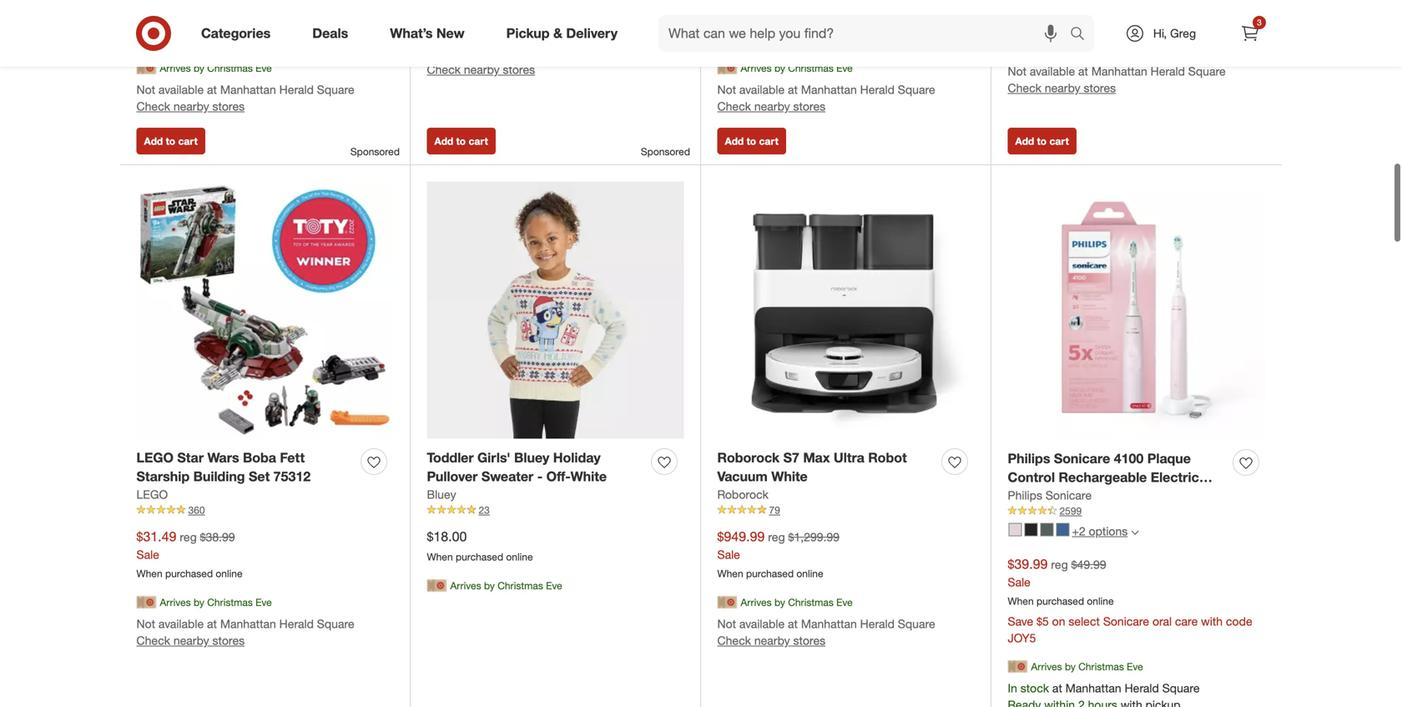 Task type: vqa. For each thing, say whether or not it's contained in the screenshot.
Find the sweetest prices on candy, decor, gifts & more.
no



Task type: locate. For each thing, give the bounding box(es) containing it.
sonicare left 'oral'
[[1103, 614, 1150, 629]]

1 vertical spatial roborock
[[718, 487, 769, 502]]

1 horizontal spatial giftcard
[[791, 15, 836, 30]]

not available at manhattan herald square check nearby stores
[[1008, 64, 1226, 95], [136, 82, 355, 113], [718, 82, 936, 113], [136, 616, 355, 648], [718, 616, 936, 648]]

sonicare up 'rechargeable' at bottom right
[[1054, 450, 1111, 467]]

1 horizontal spatial $40
[[864, 15, 883, 30]]

pickup & delivery
[[506, 25, 618, 41]]

toothbrush
[[1008, 488, 1080, 505]]

0 vertical spatial lego
[[136, 449, 174, 466]]

when inside $31.49 reg $38.99 sale when purchased online
[[136, 567, 163, 580]]

toddler girls' bluey holiday pullover sweater - off-white image
[[427, 181, 684, 439], [427, 181, 684, 439]]

online for $949.99
[[797, 567, 824, 580]]

0 horizontal spatial $40
[[283, 15, 302, 30]]

white down holiday at the left of the page
[[571, 469, 607, 485]]

1 $10 from the left
[[153, 15, 172, 30]]

0 vertical spatial roborock
[[718, 449, 780, 466]]

1 vertical spatial lego
[[136, 487, 168, 502]]

reg inside $949.99 reg $1,299.99 sale when purchased online
[[768, 530, 785, 544]]

1 horizontal spatial target
[[756, 15, 788, 30]]

purchased up on on the right
[[1037, 595, 1084, 607]]

1 horizontal spatial reg
[[768, 530, 785, 544]]

sale inside $31.49 reg $38.99 sale when purchased online
[[136, 547, 159, 562]]

nearby
[[464, 62, 500, 77], [1045, 81, 1081, 95], [173, 99, 209, 113], [755, 99, 790, 113], [173, 633, 209, 648], [755, 633, 790, 648]]

sale inside $949.99 reg $1,299.99 sale when purchased online
[[718, 547, 740, 562]]

roborock up vacuum
[[718, 449, 780, 466]]

4 add to cart from the left
[[1016, 135, 1069, 147]]

sale for $31.49
[[136, 547, 159, 562]]

bluey
[[514, 449, 550, 466], [427, 487, 456, 502]]

sponsored
[[350, 145, 400, 158], [641, 145, 690, 158]]

sonicare up 2599
[[1046, 488, 1092, 503]]

philips down "control"
[[1008, 488, 1043, 503]]

add to cart button
[[136, 128, 205, 154], [427, 128, 496, 154], [718, 128, 786, 154], [1008, 128, 1077, 154]]

+2
[[1072, 524, 1086, 539]]

2 vertical spatial sonicare
[[1103, 614, 1150, 629]]

when up save
[[1008, 595, 1034, 607]]

when inside $949.99 reg $1,299.99 sale when purchased online
[[718, 567, 744, 580]]

2 $10 from the left
[[734, 15, 753, 30]]

$10
[[153, 15, 172, 30], [734, 15, 753, 30]]

0 vertical spatial bluey
[[514, 449, 550, 466]]

2 target from the left
[[756, 15, 788, 30]]

1 white from the left
[[571, 469, 607, 485]]

3 to from the left
[[747, 135, 756, 147]]

1 horizontal spatial sponsored
[[641, 145, 690, 158]]

lego inside lego star wars boba fett starship building set 75312
[[136, 449, 174, 466]]

purchased
[[456, 551, 503, 563], [165, 567, 213, 580], [746, 567, 794, 580], [1037, 595, 1084, 607]]

new
[[436, 25, 465, 41]]

philips for philips sonicare
[[1008, 488, 1043, 503]]

2 add to cart from the left
[[435, 135, 488, 147]]

sonicare inside philips sonicare link
[[1046, 488, 1092, 503]]

pickup & delivery link
[[492, 15, 639, 52]]

0 horizontal spatial beauty
[[351, 15, 386, 30]]

arrives by christmas eve down what can we help you find? suggestions appear below search field
[[741, 62, 853, 74]]

sonicare for philips sonicare 4100 plaque control rechargeable electric toothbrush
[[1054, 450, 1111, 467]]

online inside $31.49 reg $38.99 sale when purchased online
[[216, 567, 243, 580]]

online for $39.99
[[1087, 595, 1114, 607]]

roborock down vacuum
[[718, 487, 769, 502]]

2 horizontal spatial reg
[[1051, 557, 1068, 572]]

sale
[[136, 547, 159, 562], [718, 547, 740, 562], [1008, 575, 1031, 589]]

add to cart for fourth add to cart button from the right
[[144, 135, 198, 147]]

white down s7 on the right of the page
[[772, 469, 808, 485]]

roborock inside roborock s7 max ultra robot vacuum white
[[718, 449, 780, 466]]

1 target from the left
[[175, 15, 207, 30]]

1 roborock from the top
[[718, 449, 780, 466]]

0 vertical spatial sonicare
[[1054, 450, 1111, 467]]

plaque
[[1148, 450, 1191, 467]]

add to cart for 4th add to cart button from the left
[[1016, 135, 1069, 147]]

1 horizontal spatial $10 target giftcard with $40 health & beauty purchase
[[734, 15, 968, 47]]

1 horizontal spatial white
[[772, 469, 808, 485]]

2 white from the left
[[772, 469, 808, 485]]

sugar rose image
[[1009, 523, 1022, 536]]

online inside $949.99 reg $1,299.99 sale when purchased online
[[797, 567, 824, 580]]

arrives by christmas eve down $949.99 reg $1,299.99 sale when purchased online
[[741, 596, 853, 608]]

starship
[[136, 469, 190, 485]]

lego for lego
[[136, 487, 168, 502]]

deals link
[[298, 15, 369, 52]]

philips sonicare 4100 plaque control rechargeable electric toothbrush image
[[1008, 181, 1266, 439], [1008, 181, 1266, 439]]

&
[[340, 15, 347, 30], [921, 15, 928, 30], [553, 25, 563, 41]]

2 giftcard from the left
[[791, 15, 836, 30]]

target
[[175, 15, 207, 30], [756, 15, 788, 30]]

not
[[1008, 64, 1027, 78], [136, 82, 155, 97], [718, 82, 736, 97], [136, 616, 155, 631], [718, 616, 736, 631]]

sale down $31.49
[[136, 547, 159, 562]]

seasonal shipping icon image
[[427, 21, 447, 41], [1008, 40, 1028, 60], [136, 58, 157, 78], [718, 58, 738, 78], [427, 576, 447, 596], [136, 592, 157, 612], [718, 592, 738, 612], [1008, 656, 1028, 677]]

reg inside $39.99 reg $49.99 sale when purchased online save $5 on select sonicare oral care with code joy5
[[1051, 557, 1068, 572]]

0 horizontal spatial reg
[[180, 530, 197, 544]]

360 link
[[136, 503, 394, 518]]

online down the $38.99
[[216, 567, 243, 580]]

3 add from the left
[[725, 135, 744, 147]]

what's new
[[390, 25, 465, 41]]

beauty right deals
[[351, 15, 386, 30]]

2 $10 target giftcard with $40 health & beauty purchase from the left
[[734, 15, 968, 47]]

check nearby stores button
[[427, 61, 535, 78], [1008, 80, 1116, 96], [136, 98, 245, 115], [718, 98, 826, 115], [136, 632, 245, 649], [718, 632, 826, 649]]

1 add to cart from the left
[[144, 135, 198, 147]]

when inside $39.99 reg $49.99 sale when purchased online save $5 on select sonicare oral care with code joy5
[[1008, 595, 1034, 607]]

0 horizontal spatial $10 target giftcard with $40 health & beauty purchase
[[153, 15, 386, 47]]

purchase
[[153, 32, 202, 47], [734, 32, 783, 47]]

lego up starship
[[136, 449, 174, 466]]

philips up "control"
[[1008, 450, 1051, 467]]

online inside $39.99 reg $49.99 sale when purchased online save $5 on select sonicare oral care with code joy5
[[1087, 595, 1114, 607]]

360
[[188, 504, 205, 516]]

4 to from the left
[[1037, 135, 1047, 147]]

sonicare for philips sonicare
[[1046, 488, 1092, 503]]

2 purchase from the left
[[734, 32, 783, 47]]

purchased down $18.00
[[456, 551, 503, 563]]

lego star wars boba fett starship building set 75312 image
[[136, 181, 394, 439], [136, 181, 394, 439]]

1 vertical spatial philips
[[1008, 488, 1043, 503]]

roborock s7 max ultra robot vacuum white image
[[718, 181, 975, 439], [718, 181, 975, 439]]

arrives by christmas eve up in stock at  manhattan herald square
[[1031, 660, 1143, 673]]

azure blue image
[[1056, 523, 1070, 536]]

1 horizontal spatial purchase
[[734, 32, 783, 47]]

0 horizontal spatial health
[[305, 15, 337, 30]]

2 $40 from the left
[[864, 15, 883, 30]]

79 link
[[718, 503, 975, 518]]

robot
[[868, 449, 907, 466]]

check
[[427, 62, 461, 77], [1008, 81, 1042, 95], [136, 99, 170, 113], [718, 99, 751, 113], [136, 633, 170, 648], [718, 633, 751, 648]]

when down $31.49
[[136, 567, 163, 580]]

when down $949.99
[[718, 567, 744, 580]]

1 horizontal spatial health
[[886, 15, 918, 30]]

philips
[[1008, 450, 1051, 467], [1008, 488, 1043, 503]]

0 horizontal spatial $10
[[153, 15, 172, 30]]

online down "23" link
[[506, 551, 533, 563]]

with
[[258, 15, 280, 30], [839, 15, 861, 30], [1058, 26, 1076, 39], [1201, 614, 1223, 629]]

girls'
[[478, 449, 511, 466]]

orders
[[1098, 26, 1127, 39]]

$949.99
[[718, 529, 765, 545]]

$18.00
[[427, 529, 467, 545]]

white inside roborock s7 max ultra robot vacuum white
[[772, 469, 808, 485]]

sonicare inside $39.99 reg $49.99 sale when purchased online save $5 on select sonicare oral care with code joy5
[[1103, 614, 1150, 629]]

beauty
[[351, 15, 386, 30], [932, 15, 968, 30]]

stores
[[503, 62, 535, 77], [1084, 81, 1116, 95], [212, 99, 245, 113], [794, 99, 826, 113], [212, 633, 245, 648], [794, 633, 826, 648]]

0 horizontal spatial white
[[571, 469, 607, 485]]

2 philips from the top
[[1008, 488, 1043, 503]]

reg for $949.99
[[768, 530, 785, 544]]

manhattan
[[1092, 64, 1148, 78], [220, 82, 276, 97], [801, 82, 857, 97], [220, 616, 276, 631], [801, 616, 857, 631], [1066, 681, 1122, 695]]

christmas down categories
[[207, 62, 253, 74]]

purchased down $949.99
[[746, 567, 794, 580]]

white
[[571, 469, 607, 485], [772, 469, 808, 485]]

0 horizontal spatial bluey
[[427, 487, 456, 502]]

2 roborock from the top
[[718, 487, 769, 502]]

add
[[144, 135, 163, 147], [435, 135, 454, 147], [725, 135, 744, 147], [1016, 135, 1035, 147]]

christmas
[[498, 25, 543, 37], [1079, 43, 1124, 56], [207, 62, 253, 74], [788, 62, 834, 74], [498, 579, 543, 592], [207, 596, 253, 608], [788, 596, 834, 608], [1079, 660, 1124, 673]]

1 horizontal spatial bluey
[[514, 449, 550, 466]]

3 add to cart from the left
[[725, 135, 779, 147]]

1 beauty from the left
[[351, 15, 386, 30]]

sonicare inside philips sonicare 4100 plaque control rechargeable electric toothbrush
[[1054, 450, 1111, 467]]

2 add to cart button from the left
[[427, 128, 496, 154]]

purchased inside $949.99 reg $1,299.99 sale when purchased online
[[746, 567, 794, 580]]

purchased inside $39.99 reg $49.99 sale when purchased online save $5 on select sonicare oral care with code joy5
[[1037, 595, 1084, 607]]

1 horizontal spatial sale
[[718, 547, 740, 562]]

only ships with $35 orders
[[1008, 26, 1127, 39]]

0 horizontal spatial target
[[175, 15, 207, 30]]

4 add from the left
[[1016, 135, 1035, 147]]

sweater
[[482, 469, 534, 485]]

1 philips from the top
[[1008, 450, 1051, 467]]

christmas down what can we help you find? suggestions appear below search field
[[788, 62, 834, 74]]

arrives by christmas eve up check nearby stores
[[450, 25, 562, 37]]

$38.99
[[200, 530, 235, 544]]

purchased for $31.49
[[165, 567, 213, 580]]

bluey up '-'
[[514, 449, 550, 466]]

philips inside philips sonicare 4100 plaque control rechargeable electric toothbrush
[[1008, 450, 1051, 467]]

2 add from the left
[[435, 135, 454, 147]]

christmas up in stock at  manhattan herald square
[[1079, 660, 1124, 673]]

forest green image
[[1041, 523, 1054, 536]]

stock
[[1021, 681, 1049, 695]]

1 horizontal spatial $10
[[734, 15, 753, 30]]

sale down $39.99
[[1008, 575, 1031, 589]]

hi, greg
[[1154, 26, 1196, 40]]

2 horizontal spatial sale
[[1008, 575, 1031, 589]]

1 $10 target giftcard with $40 health & beauty purchase from the left
[[153, 15, 386, 47]]

bluey down pullover
[[427, 487, 456, 502]]

all colors + 2 more colors image
[[1131, 529, 1139, 536]]

1 lego from the top
[[136, 449, 174, 466]]

1 horizontal spatial beauty
[[932, 15, 968, 30]]

1 $40 from the left
[[283, 15, 302, 30]]

beauty left only
[[932, 15, 968, 30]]

when for $31.49
[[136, 567, 163, 580]]

herald
[[1151, 64, 1185, 78], [279, 82, 314, 97], [860, 82, 895, 97], [279, 616, 314, 631], [860, 616, 895, 631], [1125, 681, 1159, 695]]

1 vertical spatial bluey
[[427, 487, 456, 502]]

0 horizontal spatial giftcard
[[210, 15, 255, 30]]

sale inside $39.99 reg $49.99 sale when purchased online save $5 on select sonicare oral care with code joy5
[[1008, 575, 1031, 589]]

s7
[[784, 449, 800, 466]]

online up select
[[1087, 595, 1114, 607]]

2 lego from the top
[[136, 487, 168, 502]]

0 horizontal spatial sale
[[136, 547, 159, 562]]

square
[[1189, 64, 1226, 78], [317, 82, 355, 97], [898, 82, 936, 97], [317, 616, 355, 631], [898, 616, 936, 631], [1163, 681, 1200, 695]]

sale down $949.99
[[718, 547, 740, 562]]

1 vertical spatial sonicare
[[1046, 488, 1092, 503]]

1 horizontal spatial &
[[553, 25, 563, 41]]

3 cart from the left
[[759, 135, 779, 147]]

0 horizontal spatial purchase
[[153, 32, 202, 47]]

when down $18.00
[[427, 551, 453, 563]]

roborock for roborock
[[718, 487, 769, 502]]

lego down starship
[[136, 487, 168, 502]]

reg
[[180, 530, 197, 544], [768, 530, 785, 544], [1051, 557, 1068, 572]]

purchased down the $38.99
[[165, 567, 213, 580]]

ultra
[[834, 449, 865, 466]]

1 giftcard from the left
[[210, 15, 255, 30]]

purchased for $39.99
[[1037, 595, 1084, 607]]

fett
[[280, 449, 305, 466]]

wars
[[207, 449, 239, 466]]

online
[[506, 551, 533, 563], [216, 567, 243, 580], [797, 567, 824, 580], [1087, 595, 1114, 607]]

2 to from the left
[[456, 135, 466, 147]]

0 vertical spatial philips
[[1008, 450, 1051, 467]]

reg down '79'
[[768, 530, 785, 544]]

arrives
[[450, 25, 481, 37], [1031, 43, 1062, 56], [160, 62, 191, 74], [741, 62, 772, 74], [450, 579, 481, 592], [160, 596, 191, 608], [741, 596, 772, 608], [1031, 660, 1062, 673]]

building
[[193, 469, 245, 485]]

purchased inside $31.49 reg $38.99 sale when purchased online
[[165, 567, 213, 580]]

electric
[[1151, 469, 1199, 486]]

toddler
[[427, 449, 474, 466]]

reg inside $31.49 reg $38.99 sale when purchased online
[[180, 530, 197, 544]]

reg down "360"
[[180, 530, 197, 544]]

reg left $49.99
[[1051, 557, 1068, 572]]

0 horizontal spatial sponsored
[[350, 145, 400, 158]]

online down the "$1,299.99" on the bottom of the page
[[797, 567, 824, 580]]



Task type: describe. For each thing, give the bounding box(es) containing it.
1 health from the left
[[305, 15, 337, 30]]

79
[[769, 504, 780, 516]]

black image
[[1025, 523, 1038, 536]]

max
[[803, 449, 830, 466]]

arrives by christmas eve down categories
[[160, 62, 272, 74]]

vacuum
[[718, 469, 768, 485]]

2 health from the left
[[886, 15, 918, 30]]

oral
[[1153, 614, 1172, 629]]

joy5
[[1008, 631, 1036, 645]]

sale for $949.99
[[718, 547, 740, 562]]

$18.00 when purchased online
[[427, 529, 533, 563]]

23 link
[[427, 503, 684, 518]]

christmas up check nearby stores
[[498, 25, 543, 37]]

ships
[[1031, 26, 1055, 39]]

with inside $39.99 reg $49.99 sale when purchased online save $5 on select sonicare oral care with code joy5
[[1201, 614, 1223, 629]]

1 purchase from the left
[[153, 32, 202, 47]]

philips sonicare 4100 plaque control rechargeable electric toothbrush link
[[1008, 449, 1227, 505]]

roborock s7 max ultra robot vacuum white
[[718, 449, 907, 485]]

2599
[[1060, 505, 1082, 517]]

roborock for roborock s7 max ultra robot vacuum white
[[718, 449, 780, 466]]

star
[[177, 449, 204, 466]]

christmas down $949.99 reg $1,299.99 sale when purchased online
[[788, 596, 834, 608]]

& inside pickup & delivery link
[[553, 25, 563, 41]]

lego star wars boba fett starship building set 75312
[[136, 449, 311, 485]]

arrives by christmas eve down search
[[1031, 43, 1143, 56]]

boba
[[243, 449, 276, 466]]

3
[[1257, 17, 1262, 28]]

bluey link
[[427, 486, 456, 503]]

deals
[[312, 25, 348, 41]]

save
[[1008, 614, 1034, 629]]

3 link
[[1232, 15, 1269, 52]]

-
[[537, 469, 543, 485]]

4 add to cart button from the left
[[1008, 128, 1077, 154]]

when inside $18.00 when purchased online
[[427, 551, 453, 563]]

hi,
[[1154, 26, 1167, 40]]

off-
[[547, 469, 571, 485]]

philips sonicare 4100 plaque control rechargeable electric toothbrush
[[1008, 450, 1199, 505]]

toddler girls' bluey holiday pullover sweater - off-white link
[[427, 448, 645, 486]]

in
[[1008, 681, 1018, 695]]

2 sponsored from the left
[[641, 145, 690, 158]]

2 beauty from the left
[[932, 15, 968, 30]]

rechargeable
[[1059, 469, 1147, 486]]

holiday
[[553, 449, 601, 466]]

reg for $31.49
[[180, 530, 197, 544]]

+2 options button
[[1001, 518, 1146, 545]]

add to cart for 3rd add to cart button from right
[[435, 135, 488, 147]]

search button
[[1063, 15, 1103, 55]]

1 cart from the left
[[178, 135, 198, 147]]

code
[[1226, 614, 1253, 629]]

select
[[1069, 614, 1100, 629]]

add to cart for third add to cart button from the left
[[725, 135, 779, 147]]

philips for philips sonicare 4100 plaque control rechargeable electric toothbrush
[[1008, 450, 1051, 467]]

$39.99 reg $49.99 sale when purchased online save $5 on select sonicare oral care with code joy5
[[1008, 556, 1253, 645]]

$31.49
[[136, 529, 176, 545]]

0 horizontal spatial &
[[340, 15, 347, 30]]

4100
[[1114, 450, 1144, 467]]

$35
[[1079, 26, 1095, 39]]

in stock at  manhattan herald square
[[1008, 681, 1200, 695]]

on
[[1052, 614, 1066, 629]]

delivery
[[566, 25, 618, 41]]

care
[[1175, 614, 1198, 629]]

$49.99
[[1072, 557, 1107, 572]]

arrives by christmas eve down $31.49 reg $38.99 sale when purchased online
[[160, 596, 272, 608]]

$1,299.99
[[789, 530, 840, 544]]

pullover
[[427, 469, 478, 485]]

arrives by christmas eve down $18.00 when purchased online
[[450, 579, 562, 592]]

greg
[[1170, 26, 1196, 40]]

toddler girls' bluey holiday pullover sweater - off-white
[[427, 449, 607, 485]]

white inside toddler girls' bluey holiday pullover sweater - off-white
[[571, 469, 607, 485]]

75312
[[274, 469, 311, 485]]

+2 options
[[1072, 524, 1128, 539]]

what's
[[390, 25, 433, 41]]

$949.99 reg $1,299.99 sale when purchased online
[[718, 529, 840, 580]]

when for $949.99
[[718, 567, 744, 580]]

categories
[[201, 25, 271, 41]]

christmas down $31.49 reg $38.99 sale when purchased online
[[207, 596, 253, 608]]

What can we help you find? suggestions appear below search field
[[659, 15, 1074, 52]]

set
[[249, 469, 270, 485]]

philips sonicare link
[[1008, 487, 1092, 504]]

23
[[479, 504, 490, 516]]

2 horizontal spatial &
[[921, 15, 928, 30]]

lego for lego star wars boba fett starship building set 75312
[[136, 449, 174, 466]]

1 add to cart button from the left
[[136, 128, 205, 154]]

3 add to cart button from the left
[[718, 128, 786, 154]]

2599 link
[[1008, 504, 1266, 519]]

$5
[[1037, 614, 1049, 629]]

only
[[1008, 26, 1028, 39]]

roborock s7 max ultra robot vacuum white link
[[718, 448, 935, 486]]

4 cart from the left
[[1050, 135, 1069, 147]]

$39.99
[[1008, 556, 1048, 572]]

search
[[1063, 27, 1103, 43]]

purchased for $949.99
[[746, 567, 794, 580]]

lego link
[[136, 486, 168, 503]]

christmas down orders
[[1079, 43, 1124, 56]]

roborock link
[[718, 486, 769, 503]]

1 add from the left
[[144, 135, 163, 147]]

lego star wars boba fett starship building set 75312 link
[[136, 448, 354, 486]]

1 to from the left
[[166, 135, 175, 147]]

options
[[1089, 524, 1128, 539]]

bluey inside toddler girls' bluey holiday pullover sweater - off-white
[[514, 449, 550, 466]]

online for $31.49
[[216, 567, 243, 580]]

when for $39.99
[[1008, 595, 1034, 607]]

categories link
[[187, 15, 292, 52]]

philips sonicare
[[1008, 488, 1092, 503]]

christmas down $18.00 when purchased online
[[498, 579, 543, 592]]

check nearby stores
[[427, 62, 535, 77]]

$31.49 reg $38.99 sale when purchased online
[[136, 529, 243, 580]]

what's new link
[[376, 15, 486, 52]]

purchased inside $18.00 when purchased online
[[456, 551, 503, 563]]

1 sponsored from the left
[[350, 145, 400, 158]]

all colors + 2 more colors element
[[1131, 527, 1139, 537]]

pickup
[[506, 25, 550, 41]]

2 cart from the left
[[469, 135, 488, 147]]

control
[[1008, 469, 1055, 486]]

online inside $18.00 when purchased online
[[506, 551, 533, 563]]



